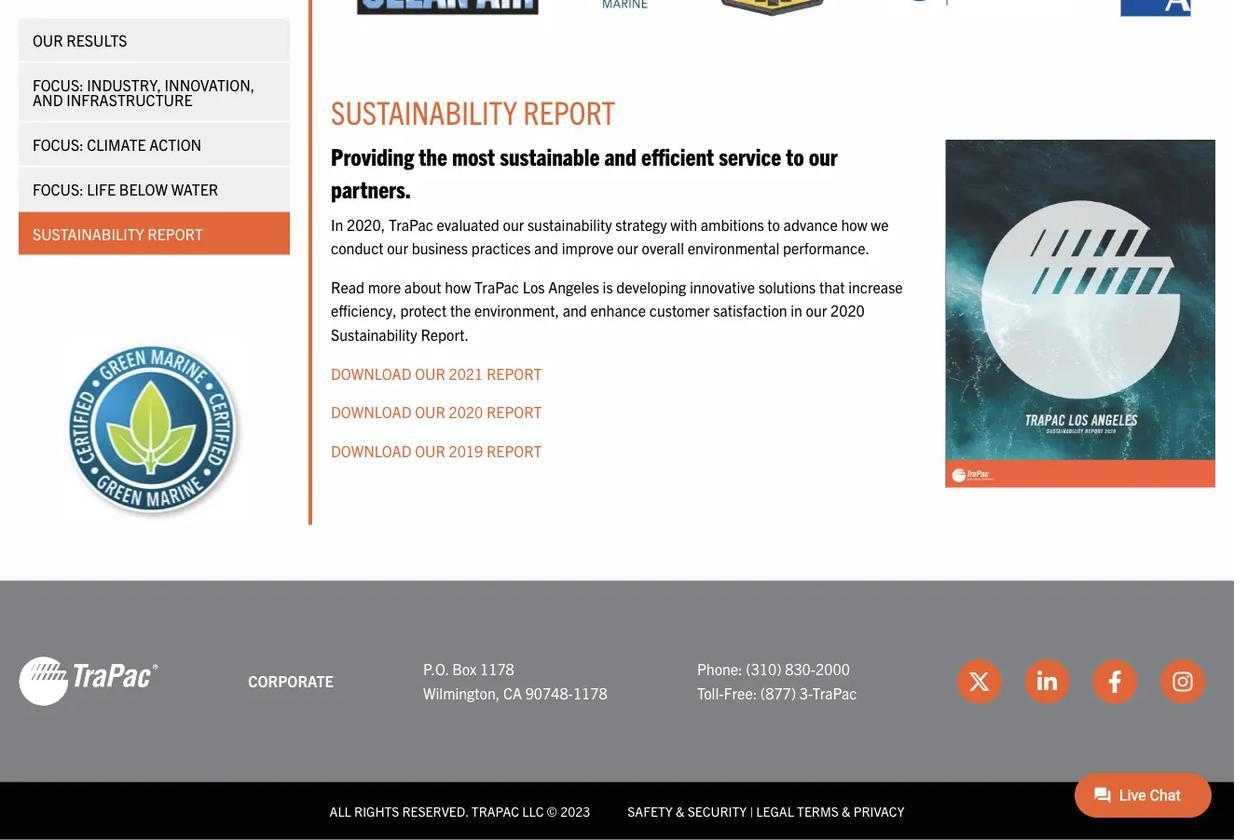 Task type: locate. For each thing, give the bounding box(es) containing it.
2020
[[831, 302, 865, 320], [449, 403, 483, 422]]

ca
[[503, 685, 522, 703]]

more
[[368, 278, 401, 297]]

focus: life below water
[[33, 180, 218, 199]]

2020 down 'that'
[[831, 302, 865, 320]]

innovative
[[690, 278, 755, 297]]

below
[[119, 180, 168, 199]]

1 vertical spatial focus:
[[33, 135, 84, 154]]

1 vertical spatial to
[[768, 215, 780, 234]]

focus:
[[33, 76, 84, 94], [33, 135, 84, 154], [33, 180, 84, 199]]

report right 2019 at the bottom of page
[[487, 442, 542, 461]]

improve
[[562, 239, 614, 258]]

2020 inside read more about how trapac los angeles is developing innovative solutions that increase efficiency, protect the environment, and enhance customer satisfaction in our 2020 sustainability report.
[[831, 302, 865, 320]]

focus: left life at top left
[[33, 180, 84, 199]]

trapac up the business
[[389, 215, 433, 234]]

1 vertical spatial and
[[534, 239, 559, 258]]

trapac down 2000
[[812, 685, 857, 703]]

and for angeles
[[563, 302, 587, 320]]

1 horizontal spatial how
[[841, 215, 868, 234]]

0 vertical spatial how
[[841, 215, 868, 234]]

safety & security link
[[628, 803, 747, 820]]

1 focus: from the top
[[33, 76, 84, 94]]

in
[[331, 215, 343, 234]]

sustainability
[[331, 92, 517, 132], [33, 225, 144, 243]]

and down "sustainability"
[[534, 239, 559, 258]]

report for download our 2020 report
[[487, 403, 542, 422]]

sustainability report
[[331, 92, 616, 132], [33, 225, 203, 243]]

report down download our 2021 report
[[487, 403, 542, 422]]

1 vertical spatial sustainability report
[[33, 225, 203, 243]]

we
[[871, 215, 889, 234]]

the left most
[[419, 142, 447, 171]]

ambitions
[[701, 215, 764, 234]]

0 horizontal spatial and
[[534, 239, 559, 258]]

0 vertical spatial to
[[786, 142, 804, 171]]

and inside providing the most sustainable and efficient service to our partners.
[[605, 142, 637, 171]]

sustainability up most
[[331, 92, 517, 132]]

1 vertical spatial sustainability
[[33, 225, 144, 243]]

1 vertical spatial how
[[445, 278, 471, 297]]

and left efficient
[[605, 142, 637, 171]]

sustainability report up most
[[331, 92, 616, 132]]

focus: for focus: industry, innovation, and infrastructure
[[33, 76, 84, 94]]

1 horizontal spatial and
[[563, 302, 587, 320]]

in
[[791, 302, 803, 320]]

and inside in 2020, trapac evaluated our sustainability strategy with ambitions to advance how we conduct our business practices and improve our overall environmental performance.
[[534, 239, 559, 258]]

0 vertical spatial sustainability
[[331, 92, 517, 132]]

1 horizontal spatial trapac
[[475, 278, 519, 297]]

0 horizontal spatial how
[[445, 278, 471, 297]]

focus: inside focus: industry, innovation, and infrastructure
[[33, 76, 84, 94]]

0 horizontal spatial sustainability
[[33, 225, 144, 243]]

sustainability inside sustainability report link
[[33, 225, 144, 243]]

& right safety
[[676, 803, 685, 820]]

0 horizontal spatial trapac
[[389, 215, 433, 234]]

0 vertical spatial focus:
[[33, 76, 84, 94]]

focus: down our results
[[33, 76, 84, 94]]

free:
[[724, 685, 757, 703]]

our for download our 2019 report
[[415, 442, 445, 461]]

1 horizontal spatial sustainability report
[[331, 92, 616, 132]]

the
[[419, 142, 447, 171], [450, 302, 471, 320]]

to
[[786, 142, 804, 171], [768, 215, 780, 234]]

0 vertical spatial download
[[331, 364, 412, 383]]

2 focus: from the top
[[33, 135, 84, 154]]

0 horizontal spatial sustainability report
[[33, 225, 203, 243]]

0 horizontal spatial to
[[768, 215, 780, 234]]

0 vertical spatial 2020
[[831, 302, 865, 320]]

our right in
[[806, 302, 827, 320]]

2023
[[560, 803, 590, 820]]

download our 2020 report
[[331, 403, 542, 422]]

corporate image
[[19, 656, 158, 708]]

footer containing p.o. box 1178
[[0, 582, 1234, 841]]

our
[[809, 142, 838, 171], [503, 215, 524, 234], [387, 239, 408, 258], [617, 239, 638, 258], [806, 302, 827, 320]]

and
[[605, 142, 637, 171], [534, 239, 559, 258], [563, 302, 587, 320]]

to right service
[[786, 142, 804, 171]]

830-
[[785, 661, 816, 679]]

legal terms & privacy link
[[756, 803, 905, 820]]

to left advance
[[768, 215, 780, 234]]

report right the 2021
[[487, 364, 542, 383]]

0 vertical spatial and
[[605, 142, 637, 171]]

how right about
[[445, 278, 471, 297]]

our
[[33, 31, 63, 49], [415, 364, 445, 383], [415, 403, 445, 422], [415, 442, 445, 461]]

sustainability report down "focus: life below water"
[[33, 225, 203, 243]]

0 vertical spatial trapac
[[389, 215, 433, 234]]

1 vertical spatial 2020
[[449, 403, 483, 422]]

safety & security | legal terms & privacy
[[628, 803, 905, 820]]

safety
[[628, 803, 673, 820]]

download down download our 2021 report
[[331, 403, 412, 422]]

1 horizontal spatial the
[[450, 302, 471, 320]]

our left results
[[33, 31, 63, 49]]

2 vertical spatial trapac
[[812, 685, 857, 703]]

p.o.
[[423, 661, 449, 679]]

conduct
[[331, 239, 384, 258]]

report for download our 2019 report
[[487, 442, 542, 461]]

report for download our 2021 report
[[487, 364, 542, 383]]

download our 2019 report
[[331, 442, 542, 461]]

2 vertical spatial and
[[563, 302, 587, 320]]

our left the 2021
[[415, 364, 445, 383]]

0 horizontal spatial &
[[676, 803, 685, 820]]

protect
[[400, 302, 447, 320]]

wilmington,
[[423, 685, 500, 703]]

footer
[[0, 582, 1234, 841]]

1 vertical spatial download
[[331, 403, 412, 422]]

angeles
[[548, 278, 599, 297]]

advance
[[784, 215, 838, 234]]

1 horizontal spatial to
[[786, 142, 804, 171]]

and down angeles on the left top of page
[[563, 302, 587, 320]]

(877)
[[761, 685, 796, 703]]

2 vertical spatial download
[[331, 442, 412, 461]]

2 vertical spatial focus:
[[33, 180, 84, 199]]

all
[[330, 803, 351, 820]]

90748-
[[526, 685, 573, 703]]

2 download from the top
[[331, 403, 412, 422]]

how left we
[[841, 215, 868, 234]]

1178
[[480, 661, 514, 679], [573, 685, 608, 703]]

our inside read more about how trapac los angeles is developing innovative solutions that increase efficiency, protect the environment, and enhance customer satisfaction in our 2020 sustainability report.
[[806, 302, 827, 320]]

1 vertical spatial the
[[450, 302, 471, 320]]

download for download our 2021 report
[[331, 364, 412, 383]]

1 horizontal spatial 2020
[[831, 302, 865, 320]]

3 focus: from the top
[[33, 180, 84, 199]]

developing
[[617, 278, 686, 297]]

and inside read more about how trapac los angeles is developing innovative solutions that increase efficiency, protect the environment, and enhance customer satisfaction in our 2020 sustainability report.
[[563, 302, 587, 320]]

1 horizontal spatial sustainability
[[331, 92, 517, 132]]

most
[[452, 142, 495, 171]]

security
[[688, 803, 747, 820]]

trapac up environment,
[[475, 278, 519, 297]]

that
[[819, 278, 845, 297]]

sustainability down life at top left
[[33, 225, 144, 243]]

with
[[671, 215, 697, 234]]

industry,
[[87, 76, 161, 94]]

focus: for focus: life below water
[[33, 180, 84, 199]]

download down sustainability
[[331, 364, 412, 383]]

0 horizontal spatial the
[[419, 142, 447, 171]]

1 horizontal spatial &
[[842, 803, 851, 820]]

download down the download our 2020 report
[[331, 442, 412, 461]]

0 horizontal spatial 1178
[[480, 661, 514, 679]]

& right terms
[[842, 803, 851, 820]]

2 horizontal spatial trapac
[[812, 685, 857, 703]]

0 vertical spatial sustainability report
[[331, 92, 616, 132]]

our left 2019 at the bottom of page
[[415, 442, 445, 461]]

0 vertical spatial the
[[419, 142, 447, 171]]

our down download our 2021 report
[[415, 403, 445, 422]]

the up report.
[[450, 302, 471, 320]]

download our 2021 report link
[[331, 364, 542, 383]]

1178 up ca
[[480, 661, 514, 679]]

and for strategy
[[534, 239, 559, 258]]

trapac inside in 2020, trapac evaluated our sustainability strategy with ambitions to advance how we conduct our business practices and improve our overall environmental performance.
[[389, 215, 433, 234]]

1 vertical spatial 1178
[[573, 685, 608, 703]]

2019
[[449, 442, 483, 461]]

service
[[719, 142, 781, 171]]

the inside providing the most sustainable and efficient service to our partners.
[[419, 142, 447, 171]]

2 horizontal spatial and
[[605, 142, 637, 171]]

practices
[[471, 239, 531, 258]]

focus: industry, innovation, and infrastructure link
[[19, 63, 290, 121]]

3 download from the top
[[331, 442, 412, 461]]

download
[[331, 364, 412, 383], [331, 403, 412, 422], [331, 442, 412, 461]]

focus: down and on the left of page
[[33, 135, 84, 154]]

1 download from the top
[[331, 364, 412, 383]]

download for download our 2019 report
[[331, 442, 412, 461]]

our up advance
[[809, 142, 838, 171]]

2020 down the 2021
[[449, 403, 483, 422]]

our up practices
[[503, 215, 524, 234]]

1178 right ca
[[573, 685, 608, 703]]

1 vertical spatial trapac
[[475, 278, 519, 297]]

&
[[676, 803, 685, 820], [842, 803, 851, 820]]



Task type: describe. For each thing, give the bounding box(es) containing it.
satisfaction
[[713, 302, 787, 320]]

read more about how trapac los angeles is developing innovative solutions that increase efficiency, protect the environment, and enhance customer satisfaction in our 2020 sustainability report.
[[331, 278, 903, 344]]

2021
[[449, 364, 483, 383]]

2020,
[[347, 215, 385, 234]]

phone:
[[697, 661, 743, 679]]

increase
[[849, 278, 903, 297]]

how inside in 2020, trapac evaluated our sustainability strategy with ambitions to advance how we conduct our business practices and improve our overall environmental performance.
[[841, 215, 868, 234]]

is
[[603, 278, 613, 297]]

toll-
[[697, 685, 724, 703]]

focus: climate action link
[[19, 123, 290, 166]]

los
[[523, 278, 545, 297]]

customer
[[650, 302, 710, 320]]

focus: life below water link
[[19, 168, 290, 211]]

evaluated
[[437, 215, 500, 234]]

our results link
[[19, 19, 290, 62]]

providing
[[331, 142, 414, 171]]

focus: climate action
[[33, 135, 202, 154]]

(310)
[[746, 661, 782, 679]]

sustainable
[[500, 142, 600, 171]]

download our 2019 report link
[[331, 442, 542, 461]]

our for download our 2020 report
[[415, 403, 445, 422]]

strategy
[[616, 215, 667, 234]]

sustainability
[[331, 326, 417, 344]]

legal
[[756, 803, 794, 820]]

0 horizontal spatial 2020
[[449, 403, 483, 422]]

phone: (310) 830-2000 toll-free: (877) 3-trapac
[[697, 661, 857, 703]]

0 vertical spatial 1178
[[480, 661, 514, 679]]

report up sustainable
[[523, 92, 616, 132]]

our for download our 2021 report
[[415, 364, 445, 383]]

corporate
[[248, 673, 334, 691]]

life
[[87, 180, 116, 199]]

climate
[[87, 135, 146, 154]]

3-
[[800, 685, 813, 703]]

our right conduct
[[387, 239, 408, 258]]

results
[[67, 31, 127, 49]]

llc
[[522, 803, 544, 820]]

2 & from the left
[[842, 803, 851, 820]]

innovation,
[[165, 76, 255, 94]]

environmental
[[688, 239, 780, 258]]

to inside providing the most sustainable and efficient service to our partners.
[[786, 142, 804, 171]]

our down the 'strategy'
[[617, 239, 638, 258]]

efficient
[[641, 142, 714, 171]]

1 horizontal spatial 1178
[[573, 685, 608, 703]]

providing the most sustainable and efficient service to our partners.
[[331, 142, 838, 204]]

focus: for focus: climate action
[[33, 135, 84, 154]]

solutions
[[759, 278, 816, 297]]

our results
[[33, 31, 127, 49]]

trapac inside read more about how trapac los angeles is developing innovative solutions that increase efficiency, protect the environment, and enhance customer satisfaction in our 2020 sustainability report.
[[475, 278, 519, 297]]

trapac
[[472, 803, 519, 820]]

water
[[171, 180, 218, 199]]

box
[[452, 661, 477, 679]]

our inside providing the most sustainable and efficient service to our partners.
[[809, 142, 838, 171]]

business
[[412, 239, 468, 258]]

to inside in 2020, trapac evaluated our sustainability strategy with ambitions to advance how we conduct our business practices and improve our overall environmental performance.
[[768, 215, 780, 234]]

|
[[750, 803, 753, 820]]

focus: industry, innovation, and infrastructure
[[33, 76, 255, 109]]

2000
[[816, 661, 850, 679]]

in 2020, trapac evaluated our sustainability strategy with ambitions to advance how we conduct our business practices and improve our overall environmental performance.
[[331, 215, 889, 258]]

infrastructure
[[66, 90, 193, 109]]

enhance
[[591, 302, 646, 320]]

download for download our 2020 report
[[331, 403, 412, 422]]

1 & from the left
[[676, 803, 685, 820]]

sustainability report link
[[19, 213, 290, 255]]

terms
[[797, 803, 839, 820]]

all rights reserved. trapac llc © 2023
[[330, 803, 590, 820]]

download our 2021 report
[[331, 364, 542, 383]]

about
[[404, 278, 441, 297]]

report down water
[[148, 225, 203, 243]]

how inside read more about how trapac los angeles is developing innovative solutions that increase efficiency, protect the environment, and enhance customer satisfaction in our 2020 sustainability report.
[[445, 278, 471, 297]]

overall
[[642, 239, 684, 258]]

read
[[331, 278, 365, 297]]

privacy
[[854, 803, 905, 820]]

report.
[[421, 326, 469, 344]]

action
[[150, 135, 202, 154]]

environment,
[[474, 302, 559, 320]]

download our 2020 report link
[[331, 403, 542, 422]]

the inside read more about how trapac los angeles is developing innovative solutions that increase efficiency, protect the environment, and enhance customer satisfaction in our 2020 sustainability report.
[[450, 302, 471, 320]]

efficiency,
[[331, 302, 397, 320]]

sustainability
[[528, 215, 612, 234]]

and
[[33, 90, 63, 109]]

trapac inside phone: (310) 830-2000 toll-free: (877) 3-trapac
[[812, 685, 857, 703]]

performance.
[[783, 239, 870, 258]]

©
[[547, 803, 557, 820]]

reserved.
[[402, 803, 469, 820]]

rights
[[354, 803, 399, 820]]



Task type: vqa. For each thing, say whether or not it's contained in the screenshot.
see
no



